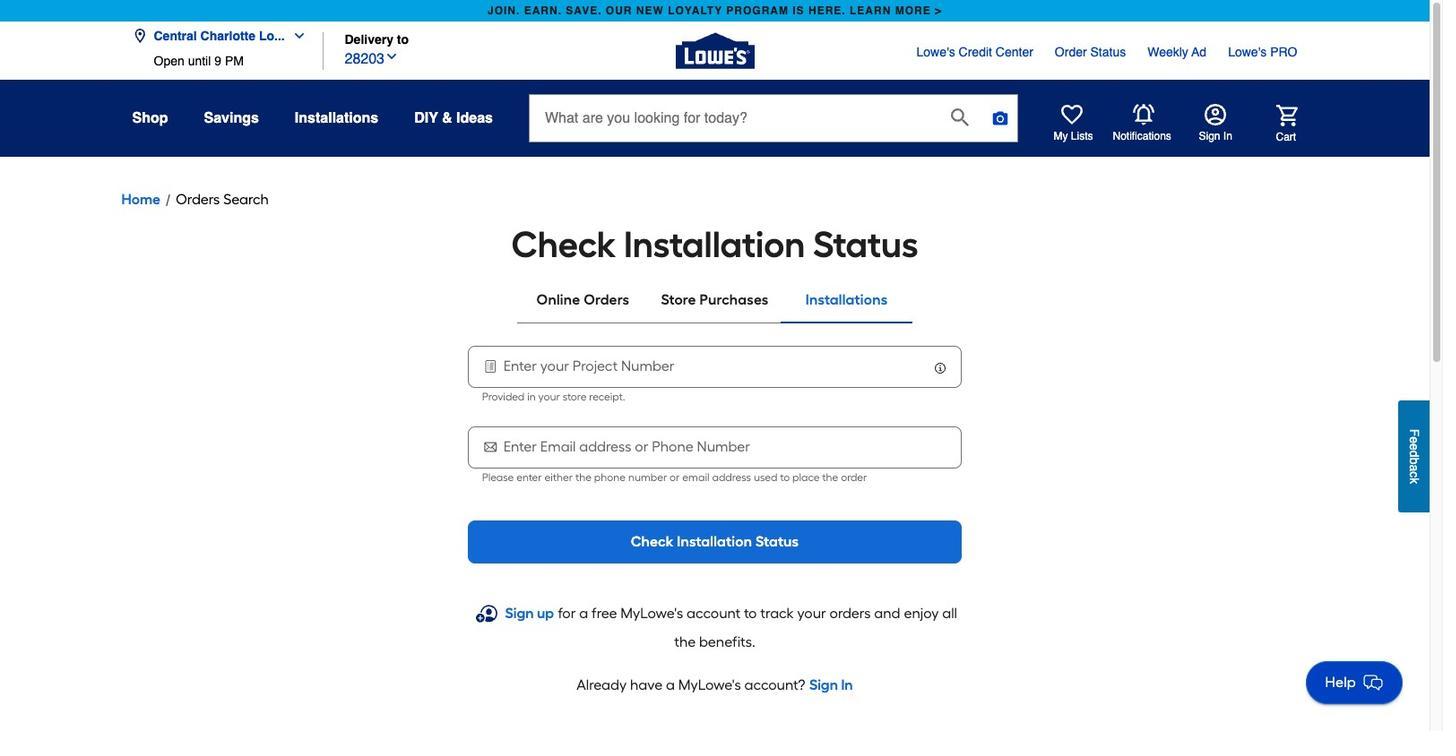 Task type: vqa. For each thing, say whether or not it's contained in the screenshot.
phone at the left of the page
yes



Task type: locate. For each thing, give the bounding box(es) containing it.
sign left 'up'
[[505, 605, 534, 622]]

0 horizontal spatial lowe's
[[917, 45, 956, 59]]

camera image
[[992, 109, 1010, 127]]

the
[[576, 472, 592, 484], [823, 472, 839, 484], [675, 634, 696, 651]]

0 vertical spatial chevron down image
[[285, 29, 306, 43]]

lowe's
[[917, 45, 956, 59], [1229, 45, 1267, 59]]

and
[[875, 605, 901, 622]]

credit
[[959, 45, 993, 59]]

b
[[1408, 458, 1422, 465]]

account
[[687, 605, 741, 622]]

place
[[793, 472, 820, 484]]

charlotte
[[201, 29, 256, 43]]

check up online
[[512, 223, 616, 266]]

sign up link
[[505, 604, 554, 625]]

1 horizontal spatial the
[[675, 634, 696, 651]]

store
[[661, 291, 696, 308]]

the right either
[[576, 472, 592, 484]]

home link
[[122, 189, 160, 211]]

savings button
[[204, 102, 259, 135]]

0 horizontal spatial sign
[[505, 605, 534, 622]]

delivery to
[[345, 32, 409, 46]]

0 vertical spatial your
[[539, 391, 560, 404]]

installations button
[[295, 102, 379, 135], [781, 279, 913, 322]]

to
[[397, 32, 409, 46], [780, 472, 790, 484], [744, 605, 757, 622]]

1 vertical spatial in
[[842, 677, 853, 694]]

orders search button
[[176, 189, 269, 211]]

1 vertical spatial chevron down image
[[385, 49, 399, 63]]

0 vertical spatial in
[[1224, 130, 1233, 143]]

1 vertical spatial status
[[814, 223, 919, 266]]

1 vertical spatial installations button
[[781, 279, 913, 322]]

cart
[[1277, 130, 1297, 143]]

the down account
[[675, 634, 696, 651]]

help button
[[1307, 662, 1403, 705]]

0 vertical spatial mylowe's
[[621, 605, 684, 622]]

mylowe's
[[621, 605, 684, 622], [679, 677, 741, 694]]

open
[[154, 54, 185, 68]]

e up b
[[1408, 444, 1422, 451]]

1 vertical spatial check
[[631, 534, 674, 551]]

chevron down image down delivery to
[[385, 49, 399, 63]]

1 vertical spatial installations
[[806, 291, 888, 308]]

2 vertical spatial status
[[756, 534, 799, 551]]

0 horizontal spatial status
[[756, 534, 799, 551]]

None search field
[[529, 94, 1019, 159]]

check
[[512, 223, 616, 266], [631, 534, 674, 551]]

>
[[935, 4, 942, 17]]

chevron down image right charlotte
[[285, 29, 306, 43]]

central charlotte lo... button
[[132, 18, 314, 54]]

in
[[1224, 130, 1233, 143], [842, 677, 853, 694]]

speech bubbles outlined image
[[1361, 671, 1386, 696]]

1 vertical spatial to
[[780, 472, 790, 484]]

to right delivery
[[397, 32, 409, 46]]

a up k
[[1408, 465, 1422, 472]]

sign right account?
[[810, 677, 838, 694]]

e up d
[[1408, 437, 1422, 444]]

orders right online
[[584, 291, 630, 308]]

0 horizontal spatial orders
[[176, 191, 220, 208]]

sign down lowe's home improvement account 'icon'
[[1199, 130, 1221, 143]]

0 horizontal spatial your
[[539, 391, 560, 404]]

purchases
[[700, 291, 769, 308]]

1 horizontal spatial chevron down image
[[385, 49, 399, 63]]

mylowe's right free
[[621, 605, 684, 622]]

loyalty
[[668, 4, 723, 17]]

1 vertical spatial sign
[[505, 605, 534, 622]]

check inside button
[[631, 534, 674, 551]]

mylowe's inside sign up for a free mylowe's account to track your orders and enjoy all the benefits.
[[621, 605, 684, 622]]

a inside button
[[1408, 465, 1422, 472]]

1 horizontal spatial installations
[[806, 291, 888, 308]]

0 vertical spatial check installation status
[[512, 223, 919, 266]]

check installation status down address
[[631, 534, 799, 551]]

2 lowe's from the left
[[1229, 45, 1267, 59]]

1 vertical spatial orders
[[584, 291, 630, 308]]

mylowe's down the benefits.
[[679, 677, 741, 694]]

&
[[442, 110, 453, 126]]

home
[[122, 191, 160, 208]]

info outlined image
[[934, 361, 948, 376]]

status
[[1091, 45, 1127, 59], [814, 223, 919, 266], [756, 534, 799, 551]]

0 vertical spatial to
[[397, 32, 409, 46]]

1 horizontal spatial to
[[744, 605, 757, 622]]

the left order
[[823, 472, 839, 484]]

0 horizontal spatial to
[[397, 32, 409, 46]]

installation
[[624, 223, 806, 266], [677, 534, 753, 551]]

benefits.
[[700, 634, 756, 651]]

lowe's pro
[[1229, 45, 1298, 59]]

sign
[[1199, 130, 1221, 143], [505, 605, 534, 622], [810, 677, 838, 694]]

1 horizontal spatial sign
[[810, 677, 838, 694]]

already have a mylowe's account? sign in
[[577, 677, 853, 694]]

0 vertical spatial installations button
[[295, 102, 379, 135]]

2 vertical spatial to
[[744, 605, 757, 622]]

order
[[1055, 45, 1087, 59]]

check down number at left
[[631, 534, 674, 551]]

0 horizontal spatial the
[[576, 472, 592, 484]]

sign inside sign in button
[[1199, 130, 1221, 143]]

to left track
[[744, 605, 757, 622]]

f
[[1408, 430, 1422, 437]]

1 vertical spatial a
[[580, 605, 589, 622]]

in down lowe's home improvement account 'icon'
[[1224, 130, 1233, 143]]

2 vertical spatial a
[[666, 677, 675, 694]]

2 horizontal spatial sign
[[1199, 130, 1221, 143]]

to right the used
[[780, 472, 790, 484]]

f e e d b a c k button
[[1399, 401, 1430, 513]]

installations button for savings
[[295, 102, 379, 135]]

chevron down image
[[285, 29, 306, 43], [385, 49, 399, 63]]

address
[[712, 472, 752, 484]]

1 horizontal spatial a
[[666, 677, 675, 694]]

2 horizontal spatial a
[[1408, 465, 1422, 472]]

until
[[188, 54, 211, 68]]

1 vertical spatial your
[[798, 605, 827, 622]]

2 horizontal spatial to
[[780, 472, 790, 484]]

1 horizontal spatial lowe's
[[1229, 45, 1267, 59]]

your right track
[[798, 605, 827, 622]]

0 vertical spatial installation
[[624, 223, 806, 266]]

check installation status inside button
[[631, 534, 799, 551]]

1 horizontal spatial your
[[798, 605, 827, 622]]

0 vertical spatial installations
[[295, 110, 379, 126]]

lowe's left pro
[[1229, 45, 1267, 59]]

lowe's left credit
[[917, 45, 956, 59]]

0 horizontal spatial installations button
[[295, 102, 379, 135]]

lowe's home improvement notification center image
[[1133, 104, 1155, 126]]

2 horizontal spatial status
[[1091, 45, 1127, 59]]

1 horizontal spatial orders
[[584, 291, 630, 308]]

sign in link
[[810, 675, 853, 697]]

check installation status up "store purchases"
[[512, 223, 919, 266]]

0 vertical spatial status
[[1091, 45, 1127, 59]]

0 horizontal spatial check
[[512, 223, 616, 266]]

diy
[[415, 110, 438, 126]]

store purchases button
[[649, 279, 781, 322]]

lowe's credit center link
[[917, 43, 1034, 61]]

a right for
[[580, 605, 589, 622]]

d
[[1408, 451, 1422, 458]]

lowe's for lowe's credit center
[[917, 45, 956, 59]]

1 horizontal spatial check
[[631, 534, 674, 551]]

here.
[[809, 4, 846, 17]]

learn
[[850, 4, 892, 17]]

0 vertical spatial sign
[[1199, 130, 1221, 143]]

28203 button
[[345, 46, 399, 70]]

0 horizontal spatial installations
[[295, 110, 379, 126]]

please enter either the phone number or email address used to place the order
[[482, 472, 868, 484]]

1 vertical spatial installation
[[677, 534, 753, 551]]

1 vertical spatial check installation status
[[631, 534, 799, 551]]

0 vertical spatial a
[[1408, 465, 1422, 472]]

1 horizontal spatial installations button
[[781, 279, 913, 322]]

a right the have
[[666, 677, 675, 694]]

1 e from the top
[[1408, 437, 1422, 444]]

sign for sign up for a free mylowe's account to track your orders and enjoy all the benefits.
[[505, 605, 534, 622]]

pm
[[225, 54, 244, 68]]

check installation status
[[512, 223, 919, 266], [631, 534, 799, 551]]

in down the orders
[[842, 677, 853, 694]]

your right in
[[539, 391, 560, 404]]

location image
[[132, 29, 147, 43]]

installation up "store purchases"
[[624, 223, 806, 266]]

sign inside sign up for a free mylowe's account to track your orders and enjoy all the benefits.
[[505, 605, 534, 622]]

lowe's home improvement lists image
[[1061, 104, 1083, 126]]

already
[[577, 677, 627, 694]]

lowe's home improvement cart image
[[1277, 104, 1298, 126]]

chevron down image inside 28203 button
[[385, 49, 399, 63]]

1 horizontal spatial in
[[1224, 130, 1233, 143]]

enter
[[517, 472, 542, 484]]

installation down address
[[677, 534, 753, 551]]

orders left search
[[176, 191, 220, 208]]

status inside order status link
[[1091, 45, 1127, 59]]

1 lowe's from the left
[[917, 45, 956, 59]]

installation inside button
[[677, 534, 753, 551]]

0 vertical spatial orders
[[176, 191, 220, 208]]

0 horizontal spatial a
[[580, 605, 589, 622]]

28203
[[345, 51, 385, 67]]

used
[[754, 472, 778, 484]]

c
[[1408, 472, 1422, 478]]

0 horizontal spatial chevron down image
[[285, 29, 306, 43]]

central charlotte lo...
[[154, 29, 285, 43]]

lists
[[1071, 130, 1094, 143]]



Task type: describe. For each thing, give the bounding box(es) containing it.
please
[[482, 472, 514, 484]]

more
[[896, 4, 931, 17]]

earn.
[[524, 4, 562, 17]]

account?
[[745, 677, 806, 694]]

installations for savings
[[295, 110, 379, 126]]

receipt.
[[589, 391, 626, 404]]

to inside sign up for a free mylowe's account to track your orders and enjoy all the benefits.
[[744, 605, 757, 622]]

0 horizontal spatial in
[[842, 677, 853, 694]]

lo...
[[259, 29, 285, 43]]

k
[[1408, 478, 1422, 485]]

2 vertical spatial sign
[[810, 677, 838, 694]]

0 vertical spatial check
[[512, 223, 616, 266]]

either
[[545, 472, 573, 484]]

status inside check installation status button
[[756, 534, 799, 551]]

order status link
[[1055, 43, 1127, 61]]

savings
[[204, 110, 259, 126]]

weekly
[[1148, 45, 1189, 59]]

is
[[793, 4, 805, 17]]

your inside sign up for a free mylowe's account to track your orders and enjoy all the benefits.
[[798, 605, 827, 622]]

join. earn. save. our new loyalty program is here. learn more > link
[[484, 0, 946, 22]]

online
[[537, 291, 581, 308]]

help
[[1326, 674, 1357, 691]]

sign for sign in
[[1199, 130, 1221, 143]]

central
[[154, 29, 197, 43]]

2 e from the top
[[1408, 444, 1422, 451]]

9
[[215, 54, 222, 68]]

shop button
[[132, 102, 168, 135]]

lowe's pro link
[[1229, 43, 1298, 61]]

phone
[[594, 472, 626, 484]]

lowe's credit center
[[917, 45, 1034, 59]]

delivery
[[345, 32, 394, 46]]

have
[[630, 677, 663, 694]]

our
[[606, 4, 633, 17]]

center
[[996, 45, 1034, 59]]

the inside sign up for a free mylowe's account to track your orders and enjoy all the benefits.
[[675, 634, 696, 651]]

search image
[[951, 108, 969, 126]]

1 horizontal spatial status
[[814, 223, 919, 266]]

check installation status button
[[468, 521, 963, 564]]

my lists link
[[1054, 104, 1094, 143]]

a inside sign up for a free mylowe's account to track your orders and enjoy all the benefits.
[[580, 605, 589, 622]]

email outlined image
[[482, 439, 499, 456]]

up
[[537, 605, 554, 622]]

or
[[670, 472, 680, 484]]

free
[[592, 605, 617, 622]]

sign in button
[[1199, 104, 1233, 143]]

lowe's home improvement logo image
[[676, 11, 755, 90]]

log off report image
[[482, 358, 499, 376]]

installations button for store purchases
[[781, 279, 913, 322]]

online orders
[[537, 291, 630, 308]]

installations for store purchases
[[806, 291, 888, 308]]

for
[[558, 605, 576, 622]]

1 vertical spatial mylowe's
[[679, 677, 741, 694]]

chevron down image inside central charlotte lo... 'button'
[[285, 29, 306, 43]]

sign in
[[1199, 130, 1233, 143]]

sign up for a free mylowe's account to track your orders and enjoy all the benefits.
[[505, 605, 958, 651]]

cart button
[[1251, 104, 1298, 144]]

diy & ideas button
[[415, 102, 493, 135]]

f e e d b a c k
[[1408, 430, 1422, 485]]

in
[[527, 391, 536, 404]]

my
[[1054, 130, 1069, 143]]

Search Query text field
[[530, 95, 937, 142]]

ad
[[1192, 45, 1207, 59]]

program
[[727, 4, 789, 17]]

join.
[[488, 4, 520, 17]]

shop
[[132, 110, 168, 126]]

number
[[629, 472, 667, 484]]

notifications
[[1113, 130, 1172, 143]]

open until 9 pm
[[154, 54, 244, 68]]

2 horizontal spatial the
[[823, 472, 839, 484]]

join. earn. save. our new loyalty program is here. learn more >
[[488, 4, 942, 17]]

store
[[563, 391, 587, 404]]

new
[[637, 4, 664, 17]]

provided
[[482, 391, 525, 404]]

weekly ad
[[1148, 45, 1207, 59]]

order
[[841, 472, 868, 484]]

my lists
[[1054, 130, 1094, 143]]

lowe's for lowe's pro
[[1229, 45, 1267, 59]]

enjoy
[[904, 605, 939, 622]]

provided in your store receipt.
[[482, 391, 626, 404]]

save.
[[566, 4, 602, 17]]

diy & ideas
[[415, 110, 493, 126]]

online orders button
[[517, 279, 649, 322]]

orders
[[830, 605, 871, 622]]

in inside sign in button
[[1224, 130, 1233, 143]]

pro
[[1271, 45, 1298, 59]]

store purchases
[[661, 291, 769, 308]]

weekly ad link
[[1148, 43, 1207, 61]]

lowe's home improvement account image
[[1205, 104, 1226, 126]]

email
[[683, 472, 710, 484]]

orders search
[[176, 191, 269, 208]]

all
[[943, 605, 958, 622]]



